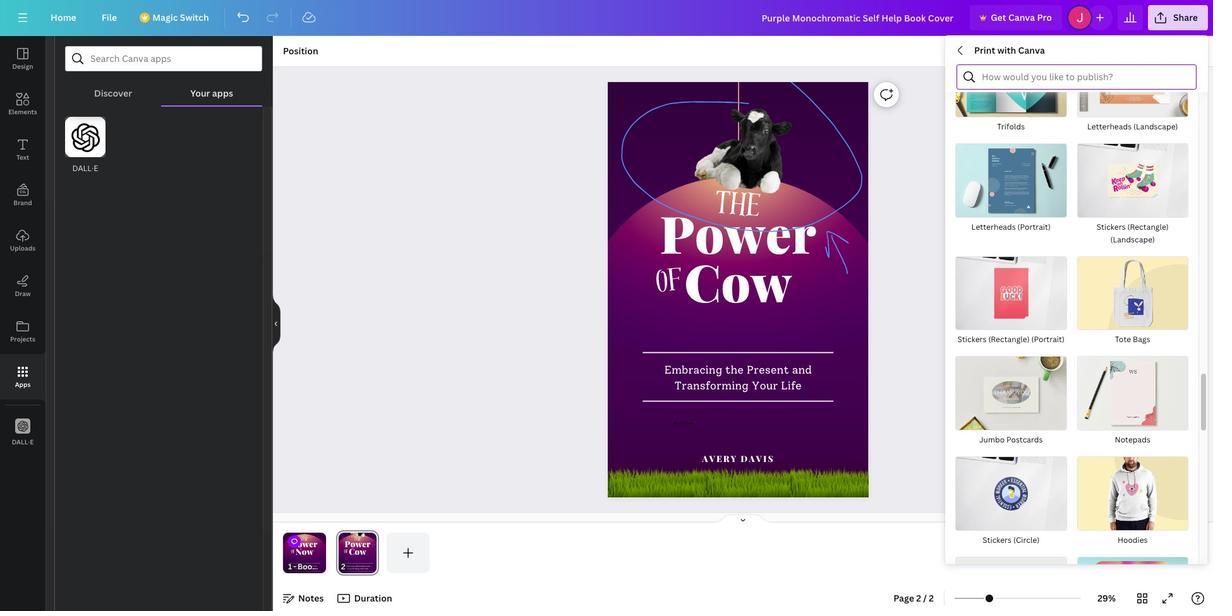 Task type: describe. For each thing, give the bounding box(es) containing it.
file
[[102, 11, 117, 23]]

trifolds
[[998, 121, 1025, 132]]

Page title text field
[[351, 561, 356, 574]]

0 vertical spatial embracing
[[665, 364, 723, 377]]

hoodies image
[[1078, 458, 1188, 531]]

notepads image
[[1078, 357, 1188, 431]]

0 vertical spatial and
[[793, 364, 812, 377]]

0 vertical spatial (portrait)
[[1018, 222, 1051, 232]]

your apps button
[[161, 71, 262, 106]]

switch
[[180, 11, 209, 23]]

(rectangle) for (landscape)
[[1128, 222, 1169, 232]]

1 horizontal spatial transforming
[[675, 379, 749, 393]]

cow
[[685, 247, 792, 316]]

1 vertical spatial transforming
[[294, 568, 306, 571]]

elements button
[[0, 82, 46, 127]]

1 horizontal spatial your
[[307, 568, 311, 571]]

of for of
[[655, 257, 686, 312]]

uploads
[[10, 244, 35, 253]]

print
[[975, 44, 996, 56]]

design
[[12, 62, 33, 71]]

page 2 / 2 button
[[889, 589, 939, 609]]

file button
[[92, 5, 127, 30]]

letterheads (landscape)
[[1088, 121, 1178, 132]]

Search Canva apps search field
[[90, 47, 237, 71]]

jumbo postcards
[[980, 435, 1043, 446]]

brand
[[13, 198, 32, 207]]

bags
[[1133, 335, 1151, 345]]

discover
[[94, 87, 132, 99]]

dall·e inside button
[[12, 438, 34, 447]]

avery
[[703, 453, 738, 465]]

stickers (circle) image
[[956, 458, 1067, 531]]

hide image
[[272, 294, 281, 354]]

1 vertical spatial (portrait)
[[1032, 335, 1065, 345]]

duration button
[[334, 589, 397, 609]]

draw
[[15, 289, 31, 298]]

(landscape) inside stickers (rectangle) (landscape)
[[1111, 234, 1155, 245]]

stickers for stickers (rectangle) (landscape)
[[1097, 222, 1126, 232]]

apps
[[15, 381, 31, 389]]

0 horizontal spatial embracing the present and transforming your life
[[292, 566, 317, 571]]

home
[[51, 11, 76, 23]]

tote bags
[[1115, 335, 1151, 345]]

elements
[[8, 107, 37, 116]]

magic
[[152, 11, 178, 23]]

/
[[924, 593, 927, 605]]

side panel tab list
[[0, 36, 46, 456]]

page 2 / 2
[[894, 593, 934, 605]]

letterheads (landscape) image
[[1078, 44, 1188, 117]]

stickers (rectangle) (portrait) image
[[956, 257, 1067, 330]]

stickers for stickers (circle)
[[983, 535, 1012, 546]]

davis
[[741, 453, 775, 465]]

get canva pro
[[991, 11, 1052, 23]]

power now
[[292, 539, 318, 558]]

letterheads (portrait)
[[972, 222, 1051, 232]]

with
[[998, 44, 1017, 56]]

tote bags image
[[1078, 257, 1188, 330]]

apps
[[212, 87, 233, 99]]

1 vertical spatial life
[[312, 568, 315, 571]]

projects
[[10, 335, 35, 344]]

share button
[[1148, 5, 1209, 30]]

wrapping paper image
[[956, 558, 1067, 612]]

tote
[[1115, 335, 1132, 345]]

brand button
[[0, 173, 46, 218]]

0 vertical spatial life
[[781, 379, 802, 393]]

of the
[[291, 535, 309, 557]]

dall·e button
[[0, 410, 46, 456]]

position
[[283, 45, 318, 57]]

dm serif display
[[674, 421, 695, 425]]

0 vertical spatial embracing the present and transforming your life
[[665, 364, 812, 393]]

now
[[296, 547, 314, 558]]

canva assistant image
[[1177, 486, 1192, 501]]

2 horizontal spatial your
[[752, 379, 778, 393]]

page 2 image
[[336, 533, 379, 574]]

mouse pads image
[[1078, 558, 1188, 612]]

29% button
[[1087, 589, 1128, 609]]

notes button
[[278, 589, 329, 609]]



Task type: vqa. For each thing, say whether or not it's contained in the screenshot.
the topmost information
no



Task type: locate. For each thing, give the bounding box(es) containing it.
share
[[1174, 11, 1198, 23]]

0 vertical spatial (rectangle)
[[1128, 222, 1169, 232]]

power cow
[[660, 198, 817, 316]]

2 right /
[[929, 593, 934, 605]]

design button
[[0, 36, 46, 82]]

0 horizontal spatial letterheads
[[972, 222, 1016, 232]]

stickers down stickers (rectangle) (portrait) image
[[958, 335, 987, 345]]

of for of the
[[291, 548, 296, 557]]

text
[[16, 153, 29, 162]]

letterheads (portrait) image
[[956, 144, 1067, 217]]

2 vertical spatial stickers
[[983, 535, 1012, 546]]

0 vertical spatial canva
[[1009, 11, 1035, 23]]

(landscape)
[[1134, 121, 1178, 132], [1111, 234, 1155, 245]]

0 horizontal spatial of
[[291, 548, 296, 557]]

transforming down now
[[294, 568, 306, 571]]

(portrait) down letterheads (portrait) 'image'
[[1018, 222, 1051, 232]]

1 vertical spatial and
[[314, 566, 317, 568]]

embracing up display
[[665, 364, 723, 377]]

your inside your apps button
[[190, 87, 210, 99]]

get
[[991, 11, 1007, 23]]

2 2 from the left
[[929, 593, 934, 605]]

1 horizontal spatial present
[[747, 364, 790, 377]]

main menu bar
[[0, 0, 1214, 36]]

embracing the present and transforming your life
[[665, 364, 812, 393], [292, 566, 317, 571]]

(portrait) down stickers (rectangle) (portrait) image
[[1032, 335, 1065, 345]]

page
[[894, 593, 914, 605]]

1 horizontal spatial (rectangle)
[[1128, 222, 1169, 232]]

0 horizontal spatial your
[[190, 87, 210, 99]]

stickers inside stickers (rectangle) (landscape)
[[1097, 222, 1126, 232]]

0 horizontal spatial life
[[312, 568, 315, 571]]

power for now
[[292, 539, 318, 550]]

0 vertical spatial present
[[747, 364, 790, 377]]

0 vertical spatial power
[[660, 198, 817, 267]]

(portrait)
[[1018, 222, 1051, 232], [1032, 335, 1065, 345]]

1 horizontal spatial dall·e
[[72, 163, 98, 174]]

1 horizontal spatial life
[[781, 379, 802, 393]]

1 vertical spatial stickers
[[958, 335, 987, 345]]

1 2 from the left
[[917, 593, 921, 605]]

present
[[747, 364, 790, 377], [306, 566, 313, 568]]

projects button
[[0, 309, 46, 355]]

2 vertical spatial your
[[307, 568, 311, 571]]

stickers (rectangle) (landscape) image
[[1078, 144, 1188, 217]]

letterheads for letterheads (landscape)
[[1088, 121, 1132, 132]]

0 horizontal spatial 2
[[917, 593, 921, 605]]

the inside of the
[[301, 535, 309, 545]]

0 vertical spatial transforming
[[675, 379, 749, 393]]

1 horizontal spatial power
[[660, 198, 817, 267]]

0 horizontal spatial and
[[314, 566, 317, 568]]

(circle)
[[1014, 535, 1040, 546]]

of
[[655, 257, 686, 312], [291, 548, 296, 557]]

jumbo
[[980, 435, 1005, 446]]

duration
[[354, 593, 392, 605]]

letterheads down letterheads (portrait) 'image'
[[972, 222, 1016, 232]]

stickers down stickers (rectangle) (landscape) image
[[1097, 222, 1126, 232]]

1 horizontal spatial embracing
[[665, 364, 723, 377]]

1 vertical spatial your
[[752, 379, 778, 393]]

1 horizontal spatial letterheads
[[1088, 121, 1132, 132]]

1 horizontal spatial and
[[793, 364, 812, 377]]

canva inside button
[[1009, 11, 1035, 23]]

uploads button
[[0, 218, 46, 264]]

1 vertical spatial letterheads
[[972, 222, 1016, 232]]

discover button
[[65, 71, 161, 106]]

stickers for stickers (rectangle) (portrait)
[[958, 335, 987, 345]]

stickers (rectangle) (portrait)
[[958, 335, 1065, 345]]

dall·e
[[72, 163, 98, 174], [12, 438, 34, 447]]

1 horizontal spatial of
[[655, 257, 686, 312]]

(rectangle) inside stickers (rectangle) (landscape)
[[1128, 222, 1169, 232]]

of inside of the
[[291, 548, 296, 557]]

1 vertical spatial canva
[[1019, 44, 1045, 56]]

and
[[793, 364, 812, 377], [314, 566, 317, 568]]

stickers (rectangle) (landscape)
[[1097, 222, 1169, 245]]

(rectangle) for (portrait)
[[989, 335, 1030, 345]]

2 left /
[[917, 593, 921, 605]]

stickers (circle)
[[983, 535, 1040, 546]]

1 vertical spatial of
[[291, 548, 296, 557]]

position button
[[278, 41, 323, 61]]

magic switch button
[[132, 5, 219, 30]]

Design title text field
[[752, 5, 965, 30]]

life
[[781, 379, 802, 393], [312, 568, 315, 571]]

avery davis
[[703, 453, 775, 465]]

text button
[[0, 127, 46, 173]]

1 vertical spatial dall·e
[[12, 438, 34, 447]]

transforming up display
[[675, 379, 749, 393]]

canva left pro
[[1009, 11, 1035, 23]]

your
[[190, 87, 210, 99], [752, 379, 778, 393], [307, 568, 311, 571]]

magic switch
[[152, 11, 209, 23]]

hoodies
[[1118, 535, 1148, 546]]

29%
[[1098, 593, 1116, 605]]

notepads
[[1115, 435, 1151, 446]]

power for cow
[[660, 198, 817, 267]]

0 horizontal spatial present
[[306, 566, 313, 568]]

print with canva
[[975, 44, 1045, 56]]

serif
[[679, 421, 685, 425]]

(landscape) down letterheads (landscape) image
[[1134, 121, 1178, 132]]

letterheads
[[1088, 121, 1132, 132], [972, 222, 1016, 232]]

1 vertical spatial embracing the present and transforming your life
[[292, 566, 317, 571]]

(rectangle) down stickers (rectangle) (portrait) image
[[989, 335, 1030, 345]]

power
[[660, 198, 817, 267], [292, 539, 318, 550]]

stickers left (circle)
[[983, 535, 1012, 546]]

jumbo postcards image
[[956, 357, 1067, 431]]

1 horizontal spatial 2
[[929, 593, 934, 605]]

0 horizontal spatial transforming
[[294, 568, 306, 571]]

1 vertical spatial present
[[306, 566, 313, 568]]

0 vertical spatial stickers
[[1097, 222, 1126, 232]]

home link
[[40, 5, 86, 30]]

2
[[917, 593, 921, 605], [929, 593, 934, 605]]

How would you like to publish? search field
[[982, 65, 1189, 89]]

dm
[[674, 421, 678, 425]]

1 horizontal spatial embracing the present and transforming your life
[[665, 364, 812, 393]]

(rectangle)
[[1128, 222, 1169, 232], [989, 335, 1030, 345]]

embracing
[[665, 364, 723, 377], [292, 566, 302, 568]]

stickers
[[1097, 222, 1126, 232], [958, 335, 987, 345], [983, 535, 1012, 546]]

0 horizontal spatial embracing
[[292, 566, 302, 568]]

1 vertical spatial embracing
[[292, 566, 302, 568]]

get canva pro button
[[970, 5, 1062, 30]]

0 horizontal spatial dall·e
[[12, 438, 34, 447]]

letterheads down letterheads (landscape) image
[[1088, 121, 1132, 132]]

0 vertical spatial (landscape)
[[1134, 121, 1178, 132]]

(landscape) up 'tote bags' image
[[1111, 234, 1155, 245]]

0 horizontal spatial power
[[292, 539, 318, 550]]

letterheads for letterheads (portrait)
[[972, 222, 1016, 232]]

hide pages image
[[713, 514, 774, 525]]

embracing down now
[[292, 566, 302, 568]]

0 horizontal spatial (rectangle)
[[989, 335, 1030, 345]]

postcards
[[1007, 435, 1043, 446]]

0 vertical spatial of
[[655, 257, 686, 312]]

(rectangle) down stickers (rectangle) (landscape) image
[[1128, 222, 1169, 232]]

apps button
[[0, 355, 46, 400]]

notes
[[298, 593, 324, 605]]

draw button
[[0, 264, 46, 309]]

trifolds image
[[956, 44, 1067, 117]]

1 vertical spatial (landscape)
[[1111, 234, 1155, 245]]

canva right with
[[1019, 44, 1045, 56]]

the
[[714, 180, 763, 236], [726, 364, 744, 377], [301, 535, 309, 545], [303, 566, 306, 568]]

0 vertical spatial letterheads
[[1088, 121, 1132, 132]]

0 vertical spatial your
[[190, 87, 210, 99]]

display
[[685, 421, 695, 425]]

1 vertical spatial power
[[292, 539, 318, 550]]

pro
[[1038, 11, 1052, 23]]

canva
[[1009, 11, 1035, 23], [1019, 44, 1045, 56]]

0 vertical spatial dall·e
[[72, 163, 98, 174]]

transforming
[[675, 379, 749, 393], [294, 568, 306, 571]]

1 vertical spatial (rectangle)
[[989, 335, 1030, 345]]

your apps
[[190, 87, 233, 99]]



